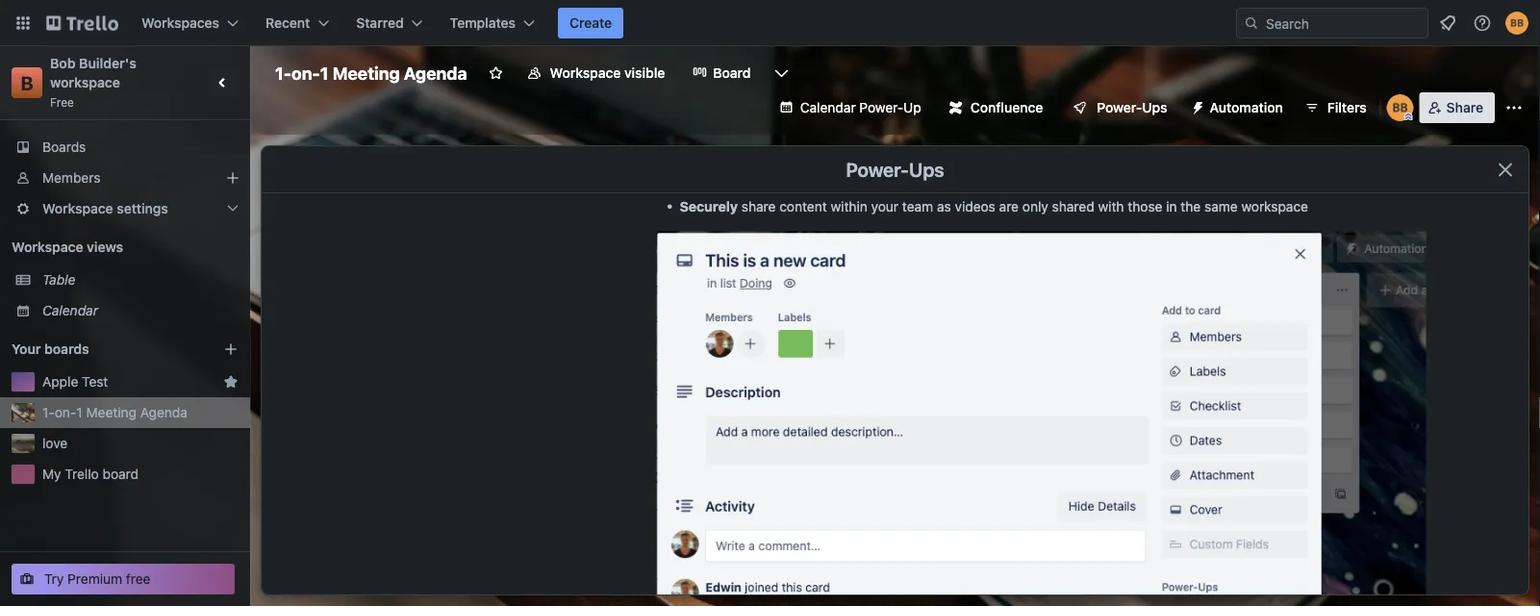 Task type: describe. For each thing, give the bounding box(es) containing it.
open information menu image
[[1473, 13, 1492, 33]]

0 horizontal spatial trello
[[65, 466, 99, 482]]

views
[[87, 239, 123, 255]]

create button
[[558, 8, 624, 38]]

up
[[904, 100, 921, 115]]

power-ups button
[[1059, 92, 1179, 123]]

try premium free button
[[12, 564, 235, 595]]

0 vertical spatial your
[[813, 176, 841, 191]]

calendar power-up link
[[768, 92, 933, 123]]

boards
[[42, 139, 86, 155]]

workspace visible button
[[515, 58, 677, 89]]

recent
[[266, 15, 310, 31]]

templates
[[450, 15, 516, 31]]

workspace visible
[[550, 65, 665, 81]]

as
[[937, 199, 951, 215]]

my trello board link
[[42, 465, 239, 484]]

power- inside button
[[1097, 100, 1142, 115]]

switch to… image
[[13, 13, 33, 33]]

confluence button
[[938, 92, 1055, 123]]

workspace settings button
[[0, 193, 250, 224]]

card
[[1115, 176, 1143, 191]]

confluence
[[971, 100, 1043, 115]]

new
[[844, 176, 870, 191]]

share
[[1447, 100, 1484, 115]]

star or unstar board image
[[488, 65, 504, 81]]

workspace navigation collapse icon image
[[210, 69, 237, 96]]

show menu image
[[1505, 98, 1524, 117]]

customize views image
[[772, 63, 791, 83]]

boards link
[[0, 132, 250, 163]]

1 vertical spatial your
[[871, 199, 899, 215]]

builder's
[[79, 55, 136, 71]]

apple test
[[42, 374, 108, 390]]

workspace for workspace visible
[[550, 65, 621, 81]]

free
[[126, 571, 151, 587]]

premium
[[68, 571, 122, 587]]

love link
[[42, 434, 239, 453]]

workspaces
[[141, 15, 219, 31]]

ups inside button
[[1142, 100, 1168, 115]]

power- left confluence icon
[[860, 100, 904, 115]]

attach your new and existing clypp videos to any trello card securely share content within your team as videos are only shared with those in the same workspace
[[680, 176, 1308, 215]]

calendar for calendar power-up
[[800, 100, 856, 115]]

Search field
[[1259, 9, 1428, 38]]

this member is an admin of this board. image
[[1404, 113, 1413, 121]]

1-on-1 meeting agenda link
[[42, 403, 239, 422]]

calendar for calendar
[[42, 303, 98, 318]]

your
[[12, 341, 41, 357]]

your boards
[[12, 341, 89, 357]]

share button
[[1420, 92, 1495, 123]]

calendar power-up
[[800, 100, 921, 115]]

to
[[1036, 176, 1048, 191]]

starred icon image
[[223, 374, 239, 390]]

table
[[42, 272, 75, 288]]

in
[[1166, 199, 1177, 215]]

board
[[102, 466, 139, 482]]

share
[[742, 199, 776, 215]]

1-on-1 meeting agenda inside 1-on-1 meeting agenda "link"
[[42, 405, 187, 420]]

within
[[831, 199, 868, 215]]

only
[[1023, 199, 1049, 215]]

automation button
[[1183, 92, 1295, 123]]

b link
[[12, 67, 42, 98]]

are
[[999, 199, 1019, 215]]

apple test link
[[42, 372, 216, 392]]

workspace for workspace settings
[[42, 201, 113, 216]]

table link
[[42, 270, 239, 290]]

those
[[1128, 199, 1163, 215]]

your boards with 4 items element
[[12, 338, 194, 361]]

bob builder's workspace free
[[50, 55, 140, 109]]

workspace inside the attach your new and existing clypp videos to any trello card securely share content within your team as videos are only shared with those in the same workspace
[[1242, 199, 1308, 215]]

attach
[[770, 176, 810, 191]]

content
[[780, 199, 827, 215]]



Task type: vqa. For each thing, say whether or not it's contained in the screenshot.
CHECKLIST
no



Task type: locate. For each thing, give the bounding box(es) containing it.
agenda
[[404, 63, 467, 83], [140, 405, 187, 420]]

meeting inside "link"
[[86, 405, 137, 420]]

0 vertical spatial ups
[[1142, 100, 1168, 115]]

trello right my
[[65, 466, 99, 482]]

1- down recent
[[275, 63, 292, 83]]

power- up card
[[1097, 100, 1142, 115]]

1 horizontal spatial 1
[[320, 63, 329, 83]]

1 horizontal spatial calendar
[[800, 100, 856, 115]]

0 horizontal spatial bob builder (bobbuilder40) image
[[1387, 94, 1414, 121]]

calendar
[[800, 100, 856, 115], [42, 303, 98, 318]]

on-
[[292, 63, 320, 83], [55, 405, 76, 420]]

members link
[[0, 163, 250, 193]]

0 horizontal spatial power-ups
[[846, 158, 944, 180]]

my
[[42, 466, 61, 482]]

bob
[[50, 55, 76, 71]]

1 vertical spatial on-
[[55, 405, 76, 420]]

power-ups inside button
[[1097, 100, 1168, 115]]

0 horizontal spatial on-
[[55, 405, 76, 420]]

1 horizontal spatial bob builder (bobbuilder40) image
[[1506, 12, 1529, 35]]

my trello board
[[42, 466, 139, 482]]

calendar link
[[42, 301, 239, 320]]

love
[[42, 435, 68, 451]]

trello
[[1078, 176, 1112, 191], [65, 466, 99, 482]]

1 horizontal spatial power-ups
[[1097, 100, 1168, 115]]

agenda left star or unstar board "image"
[[404, 63, 467, 83]]

1 down recent dropdown button
[[320, 63, 329, 83]]

clypp power-up image
[[657, 232, 1426, 606]]

calendar up new
[[800, 100, 856, 115]]

0 vertical spatial agenda
[[404, 63, 467, 83]]

0 vertical spatial 1-
[[275, 63, 292, 83]]

visible
[[624, 65, 665, 81]]

meeting inside 'text box'
[[332, 63, 400, 83]]

meeting
[[332, 63, 400, 83], [86, 405, 137, 420]]

power-ups left sm image
[[1097, 100, 1168, 115]]

workspace down bob
[[50, 75, 120, 90]]

workspaces button
[[130, 8, 250, 38]]

on- down recent dropdown button
[[292, 63, 320, 83]]

1 inside 1-on-1 meeting agenda 'text box'
[[320, 63, 329, 83]]

0 vertical spatial videos
[[992, 176, 1032, 191]]

videos up are
[[992, 176, 1032, 191]]

back to home image
[[46, 8, 118, 38]]

on- inside 1-on-1 meeting agenda "link"
[[55, 405, 76, 420]]

1 horizontal spatial 1-on-1 meeting agenda
[[275, 63, 467, 83]]

0 horizontal spatial calendar
[[42, 303, 98, 318]]

agenda up love 'link'
[[140, 405, 187, 420]]

0 vertical spatial on-
[[292, 63, 320, 83]]

power-
[[860, 100, 904, 115], [1097, 100, 1142, 115], [846, 158, 909, 180]]

1 vertical spatial 1
[[76, 405, 82, 420]]

0 vertical spatial power-ups
[[1097, 100, 1168, 115]]

with
[[1098, 199, 1124, 215]]

videos down clypp
[[955, 199, 996, 215]]

1 vertical spatial agenda
[[140, 405, 187, 420]]

bob builder (bobbuilder40) image right filters
[[1387, 94, 1414, 121]]

1-on-1 meeting agenda
[[275, 63, 467, 83], [42, 405, 187, 420]]

workspace right 'same'
[[1242, 199, 1308, 215]]

create
[[570, 15, 612, 31]]

videos
[[992, 176, 1032, 191], [955, 199, 996, 215]]

settings
[[117, 201, 168, 216]]

1 horizontal spatial agenda
[[404, 63, 467, 83]]

1-
[[275, 63, 292, 83], [42, 405, 55, 420]]

1 horizontal spatial 1-
[[275, 63, 292, 83]]

workspace inside bob builder's workspace free
[[50, 75, 120, 90]]

0 vertical spatial 1
[[320, 63, 329, 83]]

meeting down "starred"
[[332, 63, 400, 83]]

1
[[320, 63, 329, 83], [76, 405, 82, 420]]

try premium free
[[44, 571, 151, 587]]

1 inside 1-on-1 meeting agenda "link"
[[76, 405, 82, 420]]

try
[[44, 571, 64, 587]]

0 vertical spatial trello
[[1078, 176, 1112, 191]]

test
[[82, 374, 108, 390]]

0 vertical spatial workspace
[[550, 65, 621, 81]]

0 horizontal spatial meeting
[[86, 405, 137, 420]]

1- up love
[[42, 405, 55, 420]]

0 vertical spatial workspace
[[50, 75, 120, 90]]

1 vertical spatial trello
[[65, 466, 99, 482]]

2 vertical spatial workspace
[[12, 239, 83, 255]]

board link
[[681, 58, 762, 89]]

ups
[[1142, 100, 1168, 115], [909, 158, 944, 180]]

0 vertical spatial calendar
[[800, 100, 856, 115]]

1- inside 'text box'
[[275, 63, 292, 83]]

0 horizontal spatial 1
[[76, 405, 82, 420]]

1 vertical spatial ups
[[909, 158, 944, 180]]

boards
[[44, 341, 89, 357]]

workspace views
[[12, 239, 123, 255]]

filters
[[1327, 100, 1367, 115]]

workspace
[[50, 75, 120, 90], [1242, 199, 1308, 215]]

ups left sm image
[[1142, 100, 1168, 115]]

clypp
[[952, 176, 988, 191]]

primary element
[[0, 0, 1540, 46]]

0 notifications image
[[1436, 12, 1460, 35]]

recent button
[[254, 8, 341, 38]]

team
[[902, 199, 933, 215]]

search image
[[1244, 15, 1259, 31]]

your down and
[[871, 199, 899, 215]]

free
[[50, 95, 74, 109]]

sm image
[[1183, 92, 1210, 119]]

workspace for workspace views
[[12, 239, 83, 255]]

1 horizontal spatial on-
[[292, 63, 320, 83]]

workspace settings
[[42, 201, 168, 216]]

on- inside 1-on-1 meeting agenda 'text box'
[[292, 63, 320, 83]]

Board name text field
[[266, 58, 477, 89]]

workspace
[[550, 65, 621, 81], [42, 201, 113, 216], [12, 239, 83, 255]]

1 horizontal spatial your
[[871, 199, 899, 215]]

starred
[[356, 15, 404, 31]]

0 horizontal spatial 1-
[[42, 405, 55, 420]]

automation
[[1210, 100, 1283, 115]]

apple
[[42, 374, 78, 390]]

bob builder (bobbuilder40) image
[[1506, 12, 1529, 35], [1387, 94, 1414, 121]]

0 vertical spatial bob builder (bobbuilder40) image
[[1506, 12, 1529, 35]]

1 vertical spatial workspace
[[42, 201, 113, 216]]

1 vertical spatial videos
[[955, 199, 996, 215]]

securely
[[680, 199, 738, 215]]

calendar down table
[[42, 303, 98, 318]]

confluence icon image
[[949, 101, 963, 114]]

power- up within
[[846, 158, 909, 180]]

templates button
[[438, 8, 546, 38]]

1-on-1 meeting agenda down "starred"
[[275, 63, 467, 83]]

your
[[813, 176, 841, 191], [871, 199, 899, 215]]

add board image
[[223, 342, 239, 357]]

1 vertical spatial calendar
[[42, 303, 98, 318]]

workspace down members
[[42, 201, 113, 216]]

workspace inside button
[[550, 65, 621, 81]]

1 vertical spatial bob builder (bobbuilder40) image
[[1387, 94, 1414, 121]]

1 vertical spatial workspace
[[1242, 199, 1308, 215]]

your left new
[[813, 176, 841, 191]]

power-ups up team
[[846, 158, 944, 180]]

ups up team
[[909, 158, 944, 180]]

1 horizontal spatial meeting
[[332, 63, 400, 83]]

power-ups
[[1097, 100, 1168, 115], [846, 158, 944, 180]]

members
[[42, 170, 101, 186]]

existing
[[900, 176, 948, 191]]

any
[[1052, 176, 1074, 191]]

filters button
[[1299, 92, 1373, 123]]

1 horizontal spatial workspace
[[1242, 199, 1308, 215]]

0 horizontal spatial workspace
[[50, 75, 120, 90]]

1-on-1 meeting agenda inside 1-on-1 meeting agenda 'text box'
[[275, 63, 467, 83]]

1 vertical spatial 1-on-1 meeting agenda
[[42, 405, 187, 420]]

board
[[713, 65, 751, 81]]

bob builder (bobbuilder40) image right open information menu image
[[1506, 12, 1529, 35]]

0 horizontal spatial your
[[813, 176, 841, 191]]

0 vertical spatial 1-on-1 meeting agenda
[[275, 63, 467, 83]]

on- down apple
[[55, 405, 76, 420]]

1 horizontal spatial trello
[[1078, 176, 1112, 191]]

1- inside "link"
[[42, 405, 55, 420]]

1 vertical spatial 1-
[[42, 405, 55, 420]]

0 horizontal spatial agenda
[[140, 405, 187, 420]]

1 down apple test
[[76, 405, 82, 420]]

agenda inside 1-on-1 meeting agenda "link"
[[140, 405, 187, 420]]

trello up with
[[1078, 176, 1112, 191]]

starred button
[[345, 8, 435, 38]]

shared
[[1052, 199, 1095, 215]]

and
[[873, 176, 897, 191]]

1 vertical spatial meeting
[[86, 405, 137, 420]]

1-on-1 meeting agenda down the 'apple test' "link"
[[42, 405, 187, 420]]

workspace up table
[[12, 239, 83, 255]]

trello inside the attach your new and existing clypp videos to any trello card securely share content within your team as videos are only shared with those in the same workspace
[[1078, 176, 1112, 191]]

0 vertical spatial meeting
[[332, 63, 400, 83]]

same
[[1205, 199, 1238, 215]]

0 horizontal spatial ups
[[909, 158, 944, 180]]

workspace inside dropdown button
[[42, 201, 113, 216]]

bob builder's workspace link
[[50, 55, 140, 90]]

0 horizontal spatial 1-on-1 meeting agenda
[[42, 405, 187, 420]]

1 vertical spatial power-ups
[[846, 158, 944, 180]]

workspace down create button
[[550, 65, 621, 81]]

agenda inside 1-on-1 meeting agenda 'text box'
[[404, 63, 467, 83]]

1 horizontal spatial ups
[[1142, 100, 1168, 115]]

the
[[1181, 199, 1201, 215]]

meeting down test
[[86, 405, 137, 420]]

b
[[21, 71, 33, 94]]



